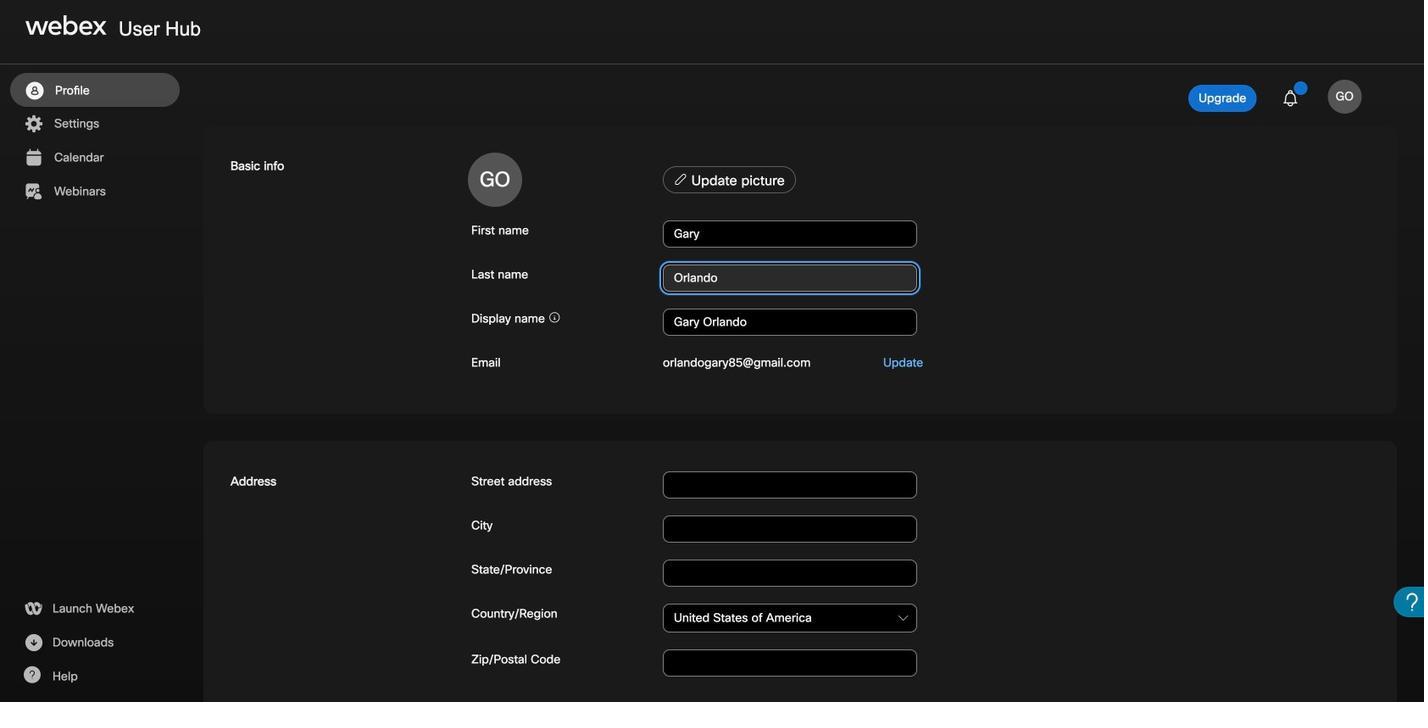 Task type: describe. For each thing, give the bounding box(es) containing it.
mds webinar_filled image
[[23, 181, 44, 202]]

mds webex helix filled image
[[23, 599, 43, 619]]

mds edit_bold image
[[674, 172, 688, 186]]

mds content download_filled image
[[23, 633, 44, 653]]

mds settings_filled image
[[23, 114, 44, 134]]

mds meetings_filled image
[[23, 148, 44, 168]]

change profile picture element
[[660, 166, 1370, 199]]



Task type: vqa. For each thing, say whether or not it's contained in the screenshot.
tab list
no



Task type: locate. For each thing, give the bounding box(es) containing it.
ng help active image
[[23, 667, 41, 684]]

mds people circle_filled image
[[24, 81, 45, 101]]

None text field
[[663, 472, 918, 499], [663, 604, 918, 633], [663, 650, 918, 677], [663, 472, 918, 499], [663, 604, 918, 633], [663, 650, 918, 677]]

cisco webex image
[[25, 15, 107, 36]]

None text field
[[663, 220, 918, 248], [663, 265, 918, 292], [663, 309, 918, 336], [663, 516, 918, 543], [663, 560, 918, 587], [663, 220, 918, 248], [663, 265, 918, 292], [663, 309, 918, 336], [663, 516, 918, 543], [663, 560, 918, 587]]



